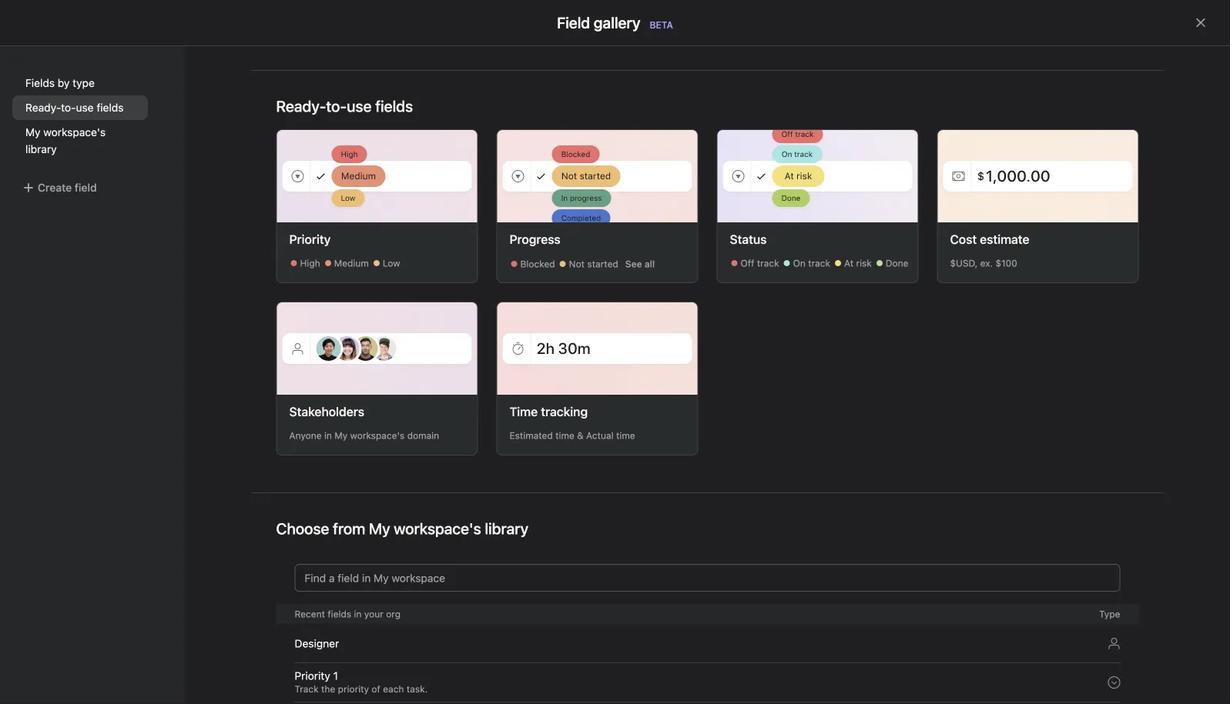 Task type: vqa. For each thing, say whether or not it's contained in the screenshot.
Global element
no



Task type: describe. For each thing, give the bounding box(es) containing it.
start
[[37, 264, 88, 294]]

to inside from other apps choose the apps your team uses to create tasks for this project
[[429, 574, 439, 586]]

fields by type button
[[12, 71, 148, 95]]

team inside build integrated workflows with the tools your team uses the most.
[[967, 621, 992, 633]]

with inside anyone with access to this project can add tasks manually
[[438, 290, 456, 300]]

stakeholders
[[289, 405, 364, 419]]

recent fields in your org
[[295, 609, 401, 620]]

task
[[895, 490, 914, 501]]

move
[[747, 326, 771, 337]]

choose from my workspace's library
[[276, 520, 529, 538]]

med button
[[967, 407, 1217, 537]]

form submissions
[[429, 374, 522, 387]]

status image
[[711, 130, 925, 223]]

turns
[[523, 390, 548, 403]]

the left tools at the bottom of the page
[[1125, 604, 1141, 616]]

field gallery
[[557, 13, 641, 32]]

at
[[844, 258, 854, 269]]

build integrated workflows with the tools your team uses the most.
[[967, 604, 1194, 633]]

can
[[555, 290, 571, 300]]

task.
[[407, 684, 428, 695]]

this for project
[[503, 290, 519, 300]]

library
[[25, 143, 57, 156]]

medium
[[334, 258, 369, 269]]

each
[[383, 684, 404, 695]]

task templates
[[883, 490, 926, 515]]

2 horizontal spatial fields
[[967, 175, 1001, 189]]

field for create field
[[75, 181, 97, 194]]

tasks inside create a template to easily standardize tasks
[[490, 490, 516, 503]]

ready-to-use fields
[[25, 101, 124, 114]]

anyone in my workspace's domain
[[289, 431, 439, 441]]

done
[[886, 258, 909, 269]]

overview
[[34, 97, 82, 109]]

workflows
[[1049, 604, 1099, 616]]

integrated
[[995, 604, 1046, 616]]

not started
[[569, 259, 619, 270]]

fields by type
[[25, 77, 95, 89]]

cost estimate
[[950, 232, 1030, 247]]

a inside create a template to easily standardize tasks
[[465, 473, 471, 486]]

automatically?
[[728, 340, 793, 351]]

not
[[569, 259, 585, 270]]

use fields
[[347, 97, 413, 115]]

priority image
[[270, 130, 484, 223]]

recent
[[295, 609, 325, 620]]

access
[[459, 290, 489, 300]]

2 time from the left
[[616, 431, 635, 441]]

track for off track
[[757, 258, 779, 269]]

status
[[730, 232, 767, 247]]

the inside priority 1 track the priority of each task.
[[321, 684, 335, 695]]

add app
[[1074, 659, 1124, 674]]

create inside form submissions create a form that turns submissions into tasks
[[429, 390, 462, 403]]

ex.
[[981, 258, 993, 269]]

workflow
[[373, 97, 421, 109]]

templates
[[883, 504, 926, 515]]

tasks inside from other apps choose the apps your team uses to create tasks for this project
[[476, 574, 503, 586]]

anyone for anyone in my workspace's domain
[[289, 431, 322, 441]]

priority,
[[1100, 198, 1138, 210]]

1 horizontal spatial fields
[[892, 188, 917, 199]]

to inside the "how will tasks be added to this project?"
[[573, 227, 587, 245]]

apps
[[489, 557, 513, 569]]

for
[[506, 574, 519, 586]]

2 horizontal spatial in
[[354, 609, 362, 620]]

build
[[967, 604, 992, 616]]

apps
[[967, 581, 997, 595]]

your left team's
[[96, 332, 121, 346]]

time tracking image
[[490, 303, 705, 395]]

overview link
[[22, 95, 82, 112]]

with inside build integrated workflows with the tools your team uses the most.
[[1102, 604, 1122, 616]]

fields inside ready-to-use fields button
[[97, 101, 124, 114]]

priority for priority 1 track the priority of each task.
[[295, 670, 330, 683]]

my inside my workspace's library
[[25, 126, 40, 139]]

project inside from other apps choose the apps your team uses to create tasks for this project
[[543, 574, 578, 586]]

cost estimate image
[[931, 130, 1145, 223]]

estimated time & actual time
[[510, 431, 635, 441]]

uses inside build integrated workflows with the tools your team uses the most.
[[995, 621, 1018, 633]]

type
[[73, 77, 95, 89]]

&
[[577, 431, 584, 441]]

uses inside from other apps choose the apps your team uses to create tasks for this project
[[569, 557, 592, 569]]

manage project members image
[[1004, 67, 1023, 86]]

clarity
[[1050, 215, 1080, 227]]

med
[[1088, 494, 1107, 505]]

list
[[112, 97, 131, 109]]

section
[[738, 253, 780, 268]]

1
[[333, 670, 338, 683]]

start building your workflow in two minutes automate your team's process and keep work flowing.
[[37, 264, 291, 362]]

untitled section button
[[690, 247, 928, 274]]

cost,
[[1141, 198, 1165, 210]]

add for add app
[[1074, 659, 1097, 674]]

your inside from other apps choose the apps your team uses to create tasks for this project
[[516, 557, 538, 569]]

stakeholders image
[[270, 303, 484, 395]]

estimated
[[510, 431, 553, 441]]

1 vertical spatial customize
[[967, 133, 1041, 151]]

rules
[[893, 263, 916, 274]]

anyone with access to this project can add tasks manually
[[403, 290, 590, 314]]

my workspace's library
[[25, 126, 106, 156]]

more options
[[375, 337, 434, 348]]

workflow link
[[361, 95, 421, 112]]

1 horizontal spatial in
[[324, 431, 332, 441]]

ready-to-use fields button
[[12, 95, 148, 120]]

work flowing.
[[37, 347, 113, 362]]

create for create a template to easily standardize tasks
[[429, 473, 462, 486]]

list link
[[100, 95, 131, 112]]

more
[[375, 337, 398, 348]]

1 horizontal spatial fields
[[328, 609, 351, 620]]

when
[[693, 326, 718, 337]]

this inside from other apps choose the apps your team uses to create tasks for this project
[[522, 574, 540, 586]]

form submissions create a form that turns submissions into tasks
[[429, 374, 548, 420]]

choose inside from other apps choose the apps your team uses to create tasks for this project
[[429, 557, 467, 569]]

easily
[[533, 473, 562, 486]]

workflow
[[37, 295, 133, 324]]

create a template to easily standardize tasks button
[[375, 445, 614, 516]]

actual
[[586, 431, 614, 441]]

gallery
[[594, 13, 641, 32]]

your inside use custom fields to track priority, cost, or whatever brings clarity to your workflow.
[[1096, 215, 1118, 227]]

blocked
[[520, 259, 555, 270]]



Task type: locate. For each thing, give the bounding box(es) containing it.
1 vertical spatial choose
[[429, 557, 467, 569]]

create a template to easily standardize tasks
[[429, 473, 562, 503]]

project left can
[[522, 290, 552, 300]]

team down 'build'
[[967, 621, 992, 633]]

customize
[[1159, 71, 1205, 82], [967, 133, 1041, 151]]

workspace's down the ready-to-use fields
[[43, 126, 106, 139]]

field down my workspace's library button at the top of the page
[[75, 181, 97, 194]]

workspace's inside my workspace's library
[[43, 126, 106, 139]]

fields up brings
[[1029, 198, 1056, 210]]

field
[[557, 13, 590, 32]]

tasks left move
[[721, 326, 745, 337]]

this inside anyone with access to this project can add tasks manually
[[503, 290, 519, 300]]

will
[[438, 227, 460, 245]]

0 horizontal spatial team
[[541, 557, 566, 569]]

customize inside customize dropdown button
[[1159, 71, 1205, 82]]

$usd, ex. $100
[[950, 258, 1018, 269]]

1 horizontal spatial anyone
[[403, 290, 435, 300]]

0 horizontal spatial workspace's
[[43, 126, 106, 139]]

fields
[[25, 77, 55, 89], [967, 175, 1001, 189], [892, 188, 917, 199]]

team right the apps
[[541, 557, 566, 569]]

0 horizontal spatial customize
[[967, 133, 1041, 151]]

to left create
[[429, 574, 439, 586]]

fields inside "button"
[[25, 77, 55, 89]]

1 vertical spatial anyone
[[289, 431, 322, 441]]

form
[[474, 390, 497, 403]]

a left form at the bottom of the page
[[465, 390, 471, 403]]

or
[[1168, 198, 1178, 210]]

this project?
[[452, 248, 537, 266]]

0 vertical spatial field
[[75, 181, 97, 194]]

1 horizontal spatial choose
[[429, 557, 467, 569]]

fields right use
[[97, 101, 124, 114]]

add for add field
[[996, 248, 1016, 261]]

priority 1 track the priority of each task.
[[295, 670, 428, 695]]

the down integrated
[[1021, 621, 1037, 633]]

whatever
[[967, 215, 1012, 227]]

1 vertical spatial uses
[[995, 621, 1018, 633]]

create for create field
[[38, 181, 72, 194]]

0 horizontal spatial fields
[[25, 77, 55, 89]]

this for section,
[[785, 326, 802, 337]]

a up standardize
[[465, 473, 471, 486]]

fields up done on the right top of the page
[[892, 188, 917, 199]]

1 vertical spatial in
[[324, 431, 332, 441]]

building
[[94, 264, 178, 294]]

tasks inside when tasks move to this section, what should happen automatically?
[[721, 326, 745, 337]]

calendar
[[297, 97, 342, 109]]

brings
[[1015, 215, 1047, 227]]

this right for at left bottom
[[522, 574, 540, 586]]

process
[[166, 332, 212, 346]]

workflow.
[[1121, 215, 1168, 227]]

track right the off
[[757, 258, 779, 269]]

2 vertical spatial in
[[354, 609, 362, 620]]

ready- for ready-to-use fields
[[25, 101, 61, 114]]

None text field
[[65, 52, 128, 79]]

1 vertical spatial fields
[[1029, 198, 1056, 210]]

0 vertical spatial priority
[[289, 232, 331, 247]]

my up library
[[25, 126, 40, 139]]

and
[[215, 332, 236, 346]]

high
[[300, 258, 320, 269]]

the down other apps
[[470, 557, 486, 569]]

add to starred image
[[157, 59, 170, 72]]

tasks inside anyone with access to this project can add tasks manually
[[403, 304, 426, 314]]

to- for use fields
[[326, 97, 347, 115]]

2 horizontal spatial fields
[[1029, 198, 1056, 210]]

your
[[1096, 215, 1118, 227], [184, 264, 230, 294], [96, 332, 121, 346], [516, 557, 538, 569], [1172, 604, 1194, 616], [364, 609, 384, 620]]

to right clarity
[[1083, 215, 1093, 227]]

my right from
[[369, 520, 390, 538]]

this right access
[[503, 290, 519, 300]]

my
[[25, 126, 40, 139], [335, 431, 348, 441], [369, 520, 390, 538]]

track up clarity
[[1072, 198, 1097, 210]]

to left easily
[[521, 473, 531, 486]]

1 vertical spatial create
[[429, 390, 462, 403]]

see all button
[[622, 256, 659, 272]]

1 horizontal spatial customize
[[1159, 71, 1205, 82]]

tasks down the apps
[[476, 574, 503, 586]]

1 horizontal spatial track
[[808, 258, 831, 269]]

to inside when tasks move to this section, what should happen automatically?
[[774, 326, 783, 337]]

0 horizontal spatial field
[[75, 181, 97, 194]]

1 vertical spatial my
[[335, 431, 348, 441]]

field for add field
[[1019, 248, 1040, 261]]

track right on
[[808, 258, 831, 269]]

customize up custom
[[967, 133, 1041, 151]]

your right tools at the bottom of the page
[[1172, 604, 1194, 616]]

template
[[474, 473, 518, 486]]

1 vertical spatial team
[[967, 621, 992, 633]]

1 vertical spatial with
[[1102, 604, 1122, 616]]

my workspace's library button
[[12, 120, 148, 162]]

0 vertical spatial project
[[522, 290, 552, 300]]

my for anyone
[[335, 431, 348, 441]]

1 vertical spatial project
[[543, 574, 578, 586]]

added
[[525, 227, 569, 245]]

see
[[625, 259, 642, 270]]

2 horizontal spatial my
[[369, 520, 390, 538]]

tasks
[[464, 227, 501, 245], [403, 304, 426, 314], [721, 326, 745, 337], [515, 407, 541, 420], [490, 490, 516, 503], [476, 574, 503, 586]]

create field button
[[12, 174, 107, 202]]

in left org
[[354, 609, 362, 620]]

other apps
[[458, 540, 513, 553]]

in up team's
[[138, 295, 157, 324]]

untitled section
[[690, 253, 780, 268]]

to
[[1059, 198, 1069, 210], [1083, 215, 1093, 227], [573, 227, 587, 245], [492, 290, 500, 300], [774, 326, 783, 337], [521, 473, 531, 486], [429, 574, 439, 586]]

team inside from other apps choose the apps your team uses to create tasks for this project
[[541, 557, 566, 569]]

your left org
[[364, 609, 384, 620]]

this left section,
[[785, 326, 802, 337]]

priority inside priority 1 track the priority of each task.
[[295, 670, 330, 683]]

beta
[[650, 20, 673, 30]]

my down the stakeholders
[[335, 431, 348, 441]]

0 horizontal spatial track
[[757, 258, 779, 269]]

choose left from
[[276, 520, 329, 538]]

the inside from other apps choose the apps your team uses to create tasks for this project
[[470, 557, 486, 569]]

by
[[58, 77, 70, 89]]

0 horizontal spatial in
[[138, 295, 157, 324]]

add field button
[[967, 236, 1213, 274]]

fields up use
[[967, 175, 1001, 189]]

None field
[[276, 552, 1139, 605]]

1 horizontal spatial to-
[[326, 97, 347, 115]]

1 vertical spatial workspace's
[[350, 431, 405, 441]]

your inside build integrated workflows with the tools your team uses the most.
[[1172, 604, 1194, 616]]

add left app
[[1074, 659, 1097, 674]]

tasks left manually
[[403, 304, 426, 314]]

track for on track
[[808, 258, 831, 269]]

from other apps choose the apps your team uses to create tasks for this project
[[429, 540, 592, 586]]

0 vertical spatial workspace's
[[43, 126, 106, 139]]

tasks down template
[[490, 490, 516, 503]]

in inside start building your workflow in two minutes automate your team's process and keep work flowing.
[[138, 295, 157, 324]]

tasks down turns
[[515, 407, 541, 420]]

to-
[[326, 97, 347, 115], [61, 101, 76, 114]]

anyone for anyone with access to this project can add tasks manually
[[403, 290, 435, 300]]

2 horizontal spatial this
[[785, 326, 802, 337]]

0 horizontal spatial with
[[438, 290, 456, 300]]

priority up the "high"
[[289, 232, 331, 247]]

0 horizontal spatial ready-
[[25, 101, 61, 114]]

list image
[[28, 56, 46, 75]]

priority up the track
[[295, 670, 330, 683]]

fields inside use custom fields to track priority, cost, or whatever brings clarity to your workflow.
[[1029, 198, 1056, 210]]

2 vertical spatial create
[[429, 473, 462, 486]]

0 vertical spatial my
[[25, 126, 40, 139]]

to up not
[[573, 227, 587, 245]]

with right workflows
[[1102, 604, 1122, 616]]

your down priority,
[[1096, 215, 1118, 227]]

2 horizontal spatial track
[[1072, 198, 1097, 210]]

progress image
[[490, 130, 705, 223]]

on
[[793, 258, 806, 269]]

create
[[38, 181, 72, 194], [429, 390, 462, 403], [429, 473, 462, 486]]

team's
[[124, 332, 163, 346]]

1 horizontal spatial add
[[1074, 659, 1097, 674]]

board
[[162, 97, 192, 109]]

project inside anyone with access to this project can add tasks manually
[[522, 290, 552, 300]]

0 horizontal spatial fields
[[97, 101, 124, 114]]

two minutes
[[162, 295, 291, 324]]

create down library
[[38, 181, 72, 194]]

section,
[[804, 326, 840, 337]]

list box
[[433, 6, 803, 31]]

ready- for ready-to-use fields
[[276, 97, 326, 115]]

0 vertical spatial in
[[138, 295, 157, 324]]

add
[[996, 248, 1016, 261], [1074, 659, 1097, 674]]

create field
[[38, 181, 97, 194]]

to right move
[[774, 326, 783, 337]]

field
[[75, 181, 97, 194], [1019, 248, 1040, 261]]

0 vertical spatial add
[[996, 248, 1016, 261]]

to- for use
[[61, 101, 76, 114]]

ready-
[[276, 97, 326, 115], [25, 101, 61, 114]]

should
[[867, 326, 897, 337]]

track
[[295, 684, 319, 695]]

in down the stakeholders
[[324, 431, 332, 441]]

fields down the list icon
[[25, 77, 55, 89]]

add right ex.
[[996, 248, 1016, 261]]

ready- inside button
[[25, 101, 61, 114]]

what
[[842, 326, 864, 337]]

2 vertical spatial this
[[522, 574, 540, 586]]

the
[[470, 557, 486, 569], [1125, 604, 1141, 616], [1021, 621, 1037, 633], [321, 684, 335, 695]]

create up standardize
[[429, 473, 462, 486]]

to right access
[[492, 290, 500, 300]]

this inside when tasks move to this section, what should happen automatically?
[[785, 326, 802, 337]]

$usd,
[[950, 258, 978, 269]]

into
[[494, 407, 512, 420]]

with up manually
[[438, 290, 456, 300]]

1 horizontal spatial field
[[1019, 248, 1040, 261]]

progress
[[510, 232, 561, 247]]

Find a field in My workspace text field
[[295, 565, 1121, 592]]

choose
[[276, 520, 329, 538], [429, 557, 467, 569]]

type
[[1099, 609, 1121, 620]]

priority for priority
[[289, 232, 331, 247]]

0 horizontal spatial this
[[503, 290, 519, 300]]

field right $100
[[1019, 248, 1040, 261]]

most.
[[1040, 621, 1068, 633]]

create up submissions at left
[[429, 390, 462, 403]]

0 vertical spatial create
[[38, 181, 72, 194]]

board link
[[149, 95, 192, 112]]

workspace's left domain
[[350, 431, 405, 441]]

1 horizontal spatial with
[[1102, 604, 1122, 616]]

1 horizontal spatial workspace's
[[350, 431, 405, 441]]

1 vertical spatial add
[[1074, 659, 1097, 674]]

2 a from the top
[[465, 473, 471, 486]]

tasks inside the "how will tasks be added to this project?"
[[464, 227, 501, 245]]

track inside use custom fields to track priority, cost, or whatever brings clarity to your workflow.
[[1072, 198, 1097, 210]]

submissions
[[429, 407, 491, 420]]

customize down "close this dialog" icon
[[1159, 71, 1205, 82]]

a inside form submissions create a form that turns submissions into tasks
[[465, 390, 471, 403]]

manually
[[429, 304, 467, 314]]

anyone
[[403, 290, 435, 300], [289, 431, 322, 441]]

0 vertical spatial customize
[[1159, 71, 1205, 82]]

time right "actual"
[[616, 431, 635, 441]]

1 vertical spatial field
[[1019, 248, 1040, 261]]

2 vertical spatial my
[[369, 520, 390, 538]]

section
[[690, 230, 723, 241]]

0 vertical spatial team
[[541, 557, 566, 569]]

your up the two minutes
[[184, 264, 230, 294]]

your up for at left bottom
[[516, 557, 538, 569]]

1 time from the left
[[556, 431, 575, 441]]

to inside create a template to easily standardize tasks
[[521, 473, 531, 486]]

close this dialog image
[[1195, 17, 1207, 29]]

choose down from
[[429, 557, 467, 569]]

on track
[[793, 258, 831, 269]]

in
[[138, 295, 157, 324], [324, 431, 332, 441], [354, 609, 362, 620]]

workspace's library
[[394, 520, 529, 538]]

a
[[465, 390, 471, 403], [465, 473, 471, 486]]

track
[[1072, 198, 1097, 210], [757, 258, 779, 269], [808, 258, 831, 269]]

1 horizontal spatial time
[[616, 431, 635, 441]]

0 horizontal spatial choose
[[276, 520, 329, 538]]

my for choose
[[369, 520, 390, 538]]

create
[[442, 574, 473, 586]]

0 vertical spatial uses
[[569, 557, 592, 569]]

org
[[386, 609, 401, 620]]

anyone down the stakeholders
[[289, 431, 322, 441]]

1 a from the top
[[465, 390, 471, 403]]

0 vertical spatial with
[[438, 290, 456, 300]]

0 horizontal spatial time
[[556, 431, 575, 441]]

0 horizontal spatial my
[[25, 126, 40, 139]]

0 vertical spatial a
[[465, 390, 471, 403]]

priority
[[338, 684, 369, 695]]

anyone inside anyone with access to this project can add tasks manually
[[403, 290, 435, 300]]

1 horizontal spatial team
[[967, 621, 992, 633]]

from
[[429, 540, 455, 553]]

0 vertical spatial fields
[[97, 101, 124, 114]]

off
[[741, 258, 755, 269]]

time left & at bottom left
[[556, 431, 575, 441]]

standardize
[[429, 490, 487, 503]]

1 horizontal spatial ready-
[[276, 97, 326, 115]]

0 vertical spatial choose
[[276, 520, 329, 538]]

0 horizontal spatial to-
[[61, 101, 76, 114]]

fields right the recent
[[328, 609, 351, 620]]

0 horizontal spatial add
[[996, 248, 1016, 261]]

anyone up manually
[[403, 290, 435, 300]]

untitled
[[690, 253, 735, 268]]

1 vertical spatial a
[[465, 473, 471, 486]]

the down 1
[[321, 684, 335, 695]]

0 horizontal spatial anyone
[[289, 431, 322, 441]]

$100
[[996, 258, 1018, 269]]

tasks inside form submissions create a form that turns submissions into tasks
[[515, 407, 541, 420]]

tasks up this project?
[[464, 227, 501, 245]]

1 horizontal spatial this
[[522, 574, 540, 586]]

1 vertical spatial this
[[785, 326, 802, 337]]

to- inside ready-to-use fields button
[[61, 101, 76, 114]]

to up clarity
[[1059, 198, 1069, 210]]

create inside create a template to easily standardize tasks
[[429, 473, 462, 486]]

1 horizontal spatial my
[[335, 431, 348, 441]]

add field
[[996, 248, 1040, 261]]

0 vertical spatial this
[[503, 290, 519, 300]]

that
[[500, 390, 520, 403]]

risk
[[856, 258, 872, 269]]

0 vertical spatial anyone
[[403, 290, 435, 300]]

use
[[967, 198, 986, 210]]

1 horizontal spatial uses
[[995, 621, 1018, 633]]

2 vertical spatial fields
[[328, 609, 351, 620]]

to inside anyone with access to this project can add tasks manually
[[492, 290, 500, 300]]

1 vertical spatial priority
[[295, 670, 330, 683]]

0 horizontal spatial uses
[[569, 557, 592, 569]]

project right for at left bottom
[[543, 574, 578, 586]]

custom
[[989, 198, 1026, 210]]



